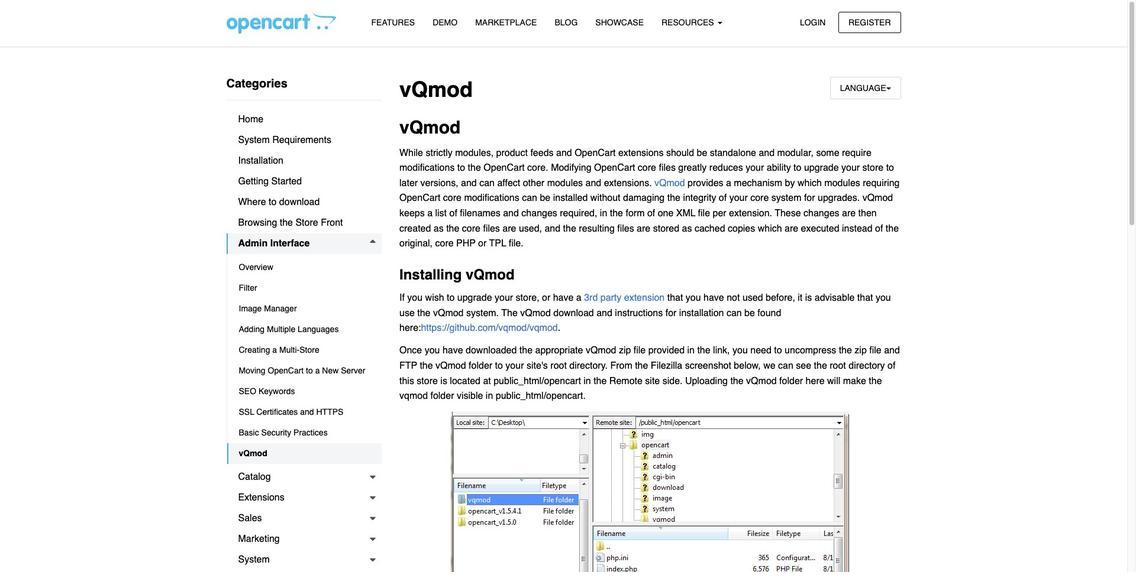 Task type: describe. For each thing, give the bounding box(es) containing it.
upgrades.
[[818, 193, 860, 204]]

for inside the that you have not used before, it is advisable that you use the vqmod system. the vqmod download and instructions for installation can be found here:
[[666, 308, 677, 319]]

adding multiple languages
[[239, 325, 339, 334]]

new
[[322, 366, 339, 376]]

moving
[[239, 366, 265, 376]]

extensions link
[[226, 488, 382, 509]]

you for once you have downloaded the appropriate vqmod zip file provided in the link, you need to uncompress the zip file and ftp the vqmod folder to your site's root directory. from the filezilla screenshot below, we can see the root directory of this store is located at public_html/opencart in the remote site side. uploading the vqmod folder here will make the vqmod folder visible in public_html/opencart.
[[425, 346, 440, 356]]

resources link
[[653, 12, 731, 33]]

browsing the store front link
[[226, 213, 382, 234]]

https://github.com/vqmod/vqmod
[[421, 323, 558, 334]]

file inside provides a mechanism by which modules requiring opencart core modifications can be installed without damaging the integrity of your core system for upgrades. vqmod keeps a list of filenames and changes required, in the form of one xml file per extension. these changes are then created as the core files are used, and the resulting files are stored as cached copies which are executed instead of the original, core php or tpl file.
[[698, 208, 710, 219]]

integrity
[[683, 193, 716, 204]]

are down form
[[637, 223, 650, 234]]

installation
[[238, 156, 283, 166]]

opencart down "multi-"
[[268, 366, 304, 376]]

can inside while strictly modules, product feeds and opencart extensions should be standalone and modular, some require modifications to the opencart core. modifying opencart core files greatly reduces your ability to upgrade your store to later versions, and can affect other modules and extensions.
[[479, 178, 495, 189]]

these
[[775, 208, 801, 219]]

1 horizontal spatial files
[[617, 223, 634, 234]]

a left new
[[315, 366, 320, 376]]

keywords
[[259, 387, 295, 396]]

reduces
[[709, 163, 743, 174]]

while
[[399, 148, 423, 158]]

opencart up modifying
[[575, 148, 616, 158]]

instead
[[842, 223, 873, 234]]

seo
[[239, 387, 256, 396]]

greatly
[[678, 163, 707, 174]]

provides
[[688, 178, 723, 189]]

the down list
[[446, 223, 459, 234]]

core up list
[[443, 193, 462, 204]]

screenshot
[[685, 361, 731, 372]]

or inside provides a mechanism by which modules requiring opencart core modifications can be installed without damaging the integrity of your core system for upgrades. vqmod keeps a list of filenames and changes required, in the form of one xml file per extension. these changes are then created as the core files are used, and the resulting files are stored as cached copies which are executed instead of the original, core php or tpl file.
[[478, 239, 487, 249]]

core down mechanism
[[750, 193, 769, 204]]

creating a multi-store link
[[227, 340, 382, 361]]

0 vertical spatial vqmod link
[[655, 178, 685, 189]]

a left 3rd
[[576, 293, 582, 304]]

the up here
[[814, 361, 827, 372]]

the left form
[[610, 208, 623, 219]]

have for uncompress
[[443, 346, 463, 356]]

xml
[[676, 208, 696, 219]]

your inside the once you have downloaded the appropriate vqmod zip file provided in the link, you need to uncompress the zip file and ftp the vqmod folder to your site's root directory. from the filezilla screenshot below, we can see the root directory of this store is located at public_html/opencart in the remote site side. uploading the vqmod folder here will make the vqmod folder visible in public_html/opencart.
[[506, 361, 524, 372]]

wish
[[425, 293, 444, 304]]

core left php
[[435, 239, 454, 249]]

demo
[[433, 18, 458, 27]]

filezilla
[[651, 361, 682, 372]]

at
[[483, 376, 491, 387]]

modifications inside provides a mechanism by which modules requiring opencart core modifications can be installed without damaging the integrity of your core system for upgrades. vqmod keeps a list of filenames and changes required, in the form of one xml file per extension. these changes are then created as the core files are used, and the resulting files are stored as cached copies which are executed instead of the original, core php or tpl file.
[[464, 193, 519, 204]]

installation
[[679, 308, 724, 319]]

to down modules,
[[457, 163, 465, 174]]

to inside where to download 'link'
[[269, 197, 277, 208]]

system requirements
[[238, 135, 331, 146]]

have for vqmod
[[704, 293, 724, 304]]

and right versions,
[[461, 178, 477, 189]]

and up used,
[[503, 208, 519, 219]]

site
[[645, 376, 660, 387]]

overview
[[239, 263, 273, 272]]

found
[[758, 308, 781, 319]]

public_html/opencart
[[494, 376, 581, 387]]

the inside while strictly modules, product feeds and opencart extensions should be standalone and modular, some require modifications to the opencart core. modifying opencart core files greatly reduces your ability to upgrade your store to later versions, and can affect other modules and extensions.
[[468, 163, 481, 174]]

2 horizontal spatial folder
[[779, 376, 803, 387]]

basic security practices
[[239, 428, 328, 438]]

the down below,
[[730, 376, 744, 387]]

and right used,
[[545, 223, 560, 234]]

register link
[[838, 12, 901, 33]]

is inside the once you have downloaded the appropriate vqmod zip file provided in the link, you need to uncompress the zip file and ftp the vqmod folder to your site's root directory. from the filezilla screenshot below, we can see the root directory of this store is located at public_html/opencart in the remote site side. uploading the vqmod folder here will make the vqmod folder visible in public_html/opencart.
[[440, 376, 447, 387]]

once
[[399, 346, 422, 356]]

where to download
[[238, 197, 320, 208]]

moving opencart to a new server link
[[227, 361, 382, 382]]

see
[[796, 361, 811, 372]]

features link
[[362, 12, 424, 33]]

requiring
[[863, 178, 900, 189]]

are down these
[[785, 223, 798, 234]]

require
[[842, 148, 872, 158]]

the up "site"
[[635, 361, 648, 372]]

0 horizontal spatial files
[[483, 223, 500, 234]]

core up php
[[462, 223, 480, 234]]

creating
[[239, 346, 270, 355]]

php
[[456, 239, 476, 249]]

you for that you have not used before, it is advisable that you use the vqmod system. the vqmod download and instructions for installation can be found here:
[[686, 293, 701, 304]]

marketing link
[[226, 530, 382, 550]]

later
[[399, 178, 418, 189]]

without
[[590, 193, 620, 204]]

moving opencart to a new server
[[239, 366, 365, 376]]

home
[[238, 114, 263, 125]]

per
[[713, 208, 726, 219]]

advisable
[[815, 293, 855, 304]]

1 horizontal spatial which
[[798, 178, 822, 189]]

front
[[321, 218, 343, 228]]

1 horizontal spatial folder
[[469, 361, 492, 372]]

can inside the that you have not used before, it is advisable that you use the vqmod system. the vqmod download and instructions for installation can be found here:
[[727, 308, 742, 319]]

basic
[[239, 428, 259, 438]]

by
[[785, 178, 795, 189]]

below,
[[734, 361, 761, 372]]

resources
[[662, 18, 716, 27]]

store inside while strictly modules, product feeds and opencart extensions should be standalone and modular, some require modifications to the opencart core. modifying opencart core files greatly reduces your ability to upgrade your store to later versions, and can affect other modules and extensions.
[[863, 163, 884, 174]]

.
[[558, 323, 560, 334]]

started
[[271, 176, 302, 187]]

1 zip from the left
[[619, 346, 631, 356]]

2 that from the left
[[857, 293, 873, 304]]

provided
[[648, 346, 685, 356]]

filenames
[[460, 208, 500, 219]]

public_html/opencart.
[[496, 391, 586, 402]]

in up screenshot at the bottom right
[[687, 346, 695, 356]]

a left "multi-"
[[272, 346, 277, 355]]

files inside while strictly modules, product feeds and opencart extensions should be standalone and modular, some require modifications to the opencart core. modifying opencart core files greatly reduces your ability to upgrade your store to later versions, and can affect other modules and extensions.
[[659, 163, 676, 174]]

0 vertical spatial store
[[296, 218, 318, 228]]

are up the "file."
[[503, 223, 516, 234]]

downloaded
[[466, 346, 517, 356]]

instructions
[[615, 308, 663, 319]]

created
[[399, 223, 431, 234]]

you up below,
[[733, 346, 748, 356]]

browsing the store front
[[238, 218, 343, 228]]

https://github.com/vqmod/vqmod .
[[421, 323, 560, 334]]

modular,
[[777, 148, 814, 158]]

to up requiring
[[886, 163, 894, 174]]

used
[[743, 293, 763, 304]]

language button
[[830, 77, 901, 100]]

server
[[341, 366, 365, 376]]

resulting
[[579, 223, 615, 234]]

to down downloaded
[[495, 361, 503, 372]]

marketplace link
[[466, 12, 546, 33]]

and up ability
[[759, 148, 775, 158]]

the up one
[[667, 193, 680, 204]]

appropriate
[[535, 346, 583, 356]]

sales link
[[226, 509, 382, 530]]

can inside the once you have downloaded the appropriate vqmod zip file provided in the link, you need to uncompress the zip file and ftp the vqmod folder to your site's root directory. from the filezilla screenshot below, we can see the root directory of this store is located at public_html/opencart in the remote site side. uploading the vqmod folder here will make the vqmod folder visible in public_html/opencart.
[[778, 361, 793, 372]]

versions,
[[420, 178, 458, 189]]

in down at
[[486, 391, 493, 402]]

the down directory
[[869, 376, 882, 387]]

upgrade inside while strictly modules, product feeds and opencart extensions should be standalone and modular, some require modifications to the opencart core. modifying opencart core files greatly reduces your ability to upgrade your store to later versions, and can affect other modules and extensions.
[[804, 163, 839, 174]]

opencart - open source shopping cart solution image
[[226, 12, 336, 34]]

sales
[[238, 514, 262, 524]]

login
[[800, 17, 826, 27]]

the up directory
[[839, 346, 852, 356]]

cached
[[695, 223, 725, 234]]

here:
[[399, 323, 421, 334]]

installing
[[399, 267, 462, 283]]

uploading
[[685, 376, 728, 387]]

2 root from the left
[[830, 361, 846, 372]]

file.
[[509, 239, 523, 249]]

interface
[[270, 238, 310, 249]]



Task type: vqa. For each thing, say whether or not it's contained in the screenshot.
"hackers" on the bottom of page
no



Task type: locate. For each thing, give the bounding box(es) containing it.
your left site's
[[506, 361, 524, 372]]

and inside the that you have not used before, it is advisable that you use the vqmod system. the vqmod download and instructions for installation can be found here:
[[597, 308, 612, 319]]

adding multiple languages link
[[227, 320, 382, 340]]

system down home
[[238, 135, 270, 146]]

of left one
[[647, 208, 655, 219]]

installing vqmod
[[399, 267, 515, 283]]

ssl certificates and https
[[239, 408, 343, 417]]

1 vertical spatial store
[[300, 346, 319, 355]]

0 vertical spatial system
[[238, 135, 270, 146]]

0 vertical spatial folder
[[469, 361, 492, 372]]

upgrade up the system.
[[457, 293, 492, 304]]

the right ftp
[[420, 361, 433, 372]]

and up the without
[[586, 178, 601, 189]]

file left per
[[698, 208, 710, 219]]

a down reduces
[[726, 178, 731, 189]]

2 changes from the left
[[804, 208, 839, 219]]

0 vertical spatial be
[[697, 148, 707, 158]]

0 horizontal spatial modules
[[547, 178, 583, 189]]

2 system from the top
[[238, 555, 270, 566]]

which
[[798, 178, 822, 189], [758, 223, 782, 234]]

1 horizontal spatial zip
[[855, 346, 867, 356]]

where to download link
[[226, 192, 382, 213]]

opencart up the keeps
[[399, 193, 440, 204]]

or right store,
[[542, 293, 550, 304]]

0 vertical spatial modifications
[[399, 163, 455, 174]]

core inside while strictly modules, product feeds and opencart extensions should be standalone and modular, some require modifications to the opencart core. modifying opencart core files greatly reduces your ability to upgrade your store to later versions, and can affect other modules and extensions.
[[638, 163, 656, 174]]

link,
[[713, 346, 730, 356]]

which right by on the top right
[[798, 178, 822, 189]]

store,
[[516, 293, 539, 304]]

is left located
[[440, 376, 447, 387]]

and up modifying
[[556, 148, 572, 158]]

0 horizontal spatial is
[[440, 376, 447, 387]]

as down list
[[434, 223, 444, 234]]

0 horizontal spatial for
[[666, 308, 677, 319]]

be inside while strictly modules, product feeds and opencart extensions should be standalone and modular, some require modifications to the opencart core. modifying opencart core files greatly reduces your ability to upgrade your store to later versions, and can affect other modules and extensions.
[[697, 148, 707, 158]]

1 horizontal spatial file
[[698, 208, 710, 219]]

file left provided
[[634, 346, 646, 356]]

1 horizontal spatial be
[[697, 148, 707, 158]]

can inside provides a mechanism by which modules requiring opencart core modifications can be installed without damaging the integrity of your core system for upgrades. vqmod keeps a list of filenames and changes required, in the form of one xml file per extension. these changes are then created as the core files are used, and the resulting files are stored as cached copies which are executed instead of the original, core php or tpl file.
[[522, 193, 537, 204]]

feeds
[[530, 148, 554, 158]]

1 system from the top
[[238, 135, 270, 146]]

you up installation
[[686, 293, 701, 304]]

modules inside while strictly modules, product feeds and opencart extensions should be standalone and modular, some require modifications to the opencart core. modifying opencart core files greatly reduces your ability to upgrade your store to later versions, and can affect other modules and extensions.
[[547, 178, 583, 189]]

be down 'other'
[[540, 193, 550, 204]]

that up installation
[[667, 293, 683, 304]]

changes up "executed"
[[804, 208, 839, 219]]

be down used
[[744, 308, 755, 319]]

copies
[[728, 223, 755, 234]]

store down 'adding multiple languages' link
[[300, 346, 319, 355]]

to inside moving opencart to a new server link
[[306, 366, 313, 376]]

store up the vqmod
[[417, 376, 438, 387]]

your up extension.
[[729, 193, 748, 204]]

download up . on the left of the page
[[553, 308, 594, 319]]

of inside the once you have downloaded the appropriate vqmod zip file provided in the link, you need to uncompress the zip file and ftp the vqmod folder to your site's root directory. from the filezilla screenshot below, we can see the root directory of this store is located at public_html/opencart in the remote site side. uploading the vqmod folder here will make the vqmod folder visible in public_html/opencart.
[[888, 361, 896, 372]]

0 horizontal spatial file
[[634, 346, 646, 356]]

make
[[843, 376, 866, 387]]

zip up from
[[619, 346, 631, 356]]

from
[[610, 361, 632, 372]]

2 horizontal spatial be
[[744, 308, 755, 319]]

1 horizontal spatial upgrade
[[804, 163, 839, 174]]

download inside 'link'
[[279, 197, 320, 208]]

the
[[468, 163, 481, 174], [667, 193, 680, 204], [610, 208, 623, 219], [280, 218, 293, 228], [446, 223, 459, 234], [563, 223, 576, 234], [886, 223, 899, 234], [417, 308, 430, 319], [519, 346, 533, 356], [697, 346, 710, 356], [839, 346, 852, 356], [420, 361, 433, 372], [635, 361, 648, 372], [814, 361, 827, 372], [594, 376, 607, 387], [730, 376, 744, 387], [869, 376, 882, 387]]

0 horizontal spatial modifications
[[399, 163, 455, 174]]

the down directory.
[[594, 376, 607, 387]]

0 horizontal spatial be
[[540, 193, 550, 204]]

catalog link
[[226, 467, 382, 488]]

1 changes from the left
[[522, 208, 557, 219]]

0 horizontal spatial have
[[443, 346, 463, 356]]

of down the then
[[875, 223, 883, 234]]

for inside provides a mechanism by which modules requiring opencart core modifications can be installed without damaging the integrity of your core system for upgrades. vqmod keeps a list of filenames and changes required, in the form of one xml file per extension. these changes are then created as the core files are used, and the resulting files are stored as cached copies which are executed instead of the original, core php or tpl file.
[[804, 193, 815, 204]]

2 as from the left
[[682, 223, 692, 234]]

1 modules from the left
[[547, 178, 583, 189]]

store inside the once you have downloaded the appropriate vqmod zip file provided in the link, you need to uncompress the zip file and ftp the vqmod folder to your site's root directory. from the filezilla screenshot below, we can see the root directory of this store is located at public_html/opencart in the remote site side. uploading the vqmod folder here will make the vqmod folder visible in public_html/opencart.
[[417, 376, 438, 387]]

then
[[858, 208, 877, 219]]

vqmod inside provides a mechanism by which modules requiring opencart core modifications can be installed without damaging the integrity of your core system for upgrades. vqmod keeps a list of filenames and changes required, in the form of one xml file per extension. these changes are then created as the core files are used, and the resulting files are stored as cached copies which are executed instead of the original, core php or tpl file.
[[863, 193, 893, 204]]

admin
[[238, 238, 268, 249]]

root up will
[[830, 361, 846, 372]]

the right use
[[417, 308, 430, 319]]

1 vertical spatial which
[[758, 223, 782, 234]]

system for system requirements
[[238, 135, 270, 146]]

will
[[827, 376, 840, 387]]

one
[[658, 208, 674, 219]]

https
[[316, 408, 343, 417]]

the up interface
[[280, 218, 293, 228]]

the up screenshot at the bottom right
[[697, 346, 710, 356]]

your inside provides a mechanism by which modules requiring opencart core modifications can be installed without damaging the integrity of your core system for upgrades. vqmod keeps a list of filenames and changes required, in the form of one xml file per extension. these changes are then created as the core files are used, and the resulting files are stored as cached copies which are executed instead of the original, core php or tpl file.
[[729, 193, 748, 204]]

0 horizontal spatial folder
[[430, 391, 454, 402]]

ftp
[[399, 361, 417, 372]]

0 horizontal spatial root
[[551, 361, 567, 372]]

folder down located
[[430, 391, 454, 402]]

files down should
[[659, 163, 676, 174]]

opencart inside provides a mechanism by which modules requiring opencart core modifications can be installed without damaging the integrity of your core system for upgrades. vqmod keeps a list of filenames and changes required, in the form of one xml file per extension. these changes are then created as the core files are used, and the resulting files are stored as cached copies which are executed instead of the original, core php or tpl file.
[[399, 193, 440, 204]]

are up instead
[[842, 208, 856, 219]]

required,
[[560, 208, 597, 219]]

where
[[238, 197, 266, 208]]

have inside the that you have not used before, it is advisable that you use the vqmod system. the vqmod download and instructions for installation can be found here:
[[704, 293, 724, 304]]

your down require
[[841, 163, 860, 174]]

multiple
[[267, 325, 295, 334]]

strictly
[[426, 148, 453, 158]]

1 vertical spatial download
[[553, 308, 594, 319]]

store up requiring
[[863, 163, 884, 174]]

0 horizontal spatial or
[[478, 239, 487, 249]]

catalog
[[238, 472, 271, 483]]

once you have downloaded the appropriate vqmod zip file provided in the link, you need to uncompress the zip file and ftp the vqmod folder to your site's root directory. from the filezilla screenshot below, we can see the root directory of this store is located at public_html/opencart in the remote site side. uploading the vqmod folder here will make the vqmod folder visible in public_html/opencart.
[[399, 346, 900, 402]]

0 horizontal spatial vqmod link
[[227, 444, 382, 465]]

have left not at the right
[[704, 293, 724, 304]]

and up directory
[[884, 346, 900, 356]]

ssl
[[239, 408, 254, 417]]

this
[[399, 376, 414, 387]]

vqmod link
[[655, 178, 685, 189], [227, 444, 382, 465]]

security
[[261, 428, 291, 438]]

the right instead
[[886, 223, 899, 234]]

in down the without
[[600, 208, 607, 219]]

0 vertical spatial upgrade
[[804, 163, 839, 174]]

zip
[[619, 346, 631, 356], [855, 346, 867, 356]]

core
[[638, 163, 656, 174], [443, 193, 462, 204], [750, 193, 769, 204], [462, 223, 480, 234], [435, 239, 454, 249]]

it
[[798, 293, 803, 304]]

that right advisable
[[857, 293, 873, 304]]

the
[[501, 308, 518, 319]]

system requirements link
[[226, 130, 382, 151]]

2 horizontal spatial file
[[869, 346, 882, 356]]

modifications inside while strictly modules, product feeds and opencart extensions should be standalone and modular, some require modifications to the opencart core. modifying opencart core files greatly reduces your ability to upgrade your store to later versions, and can affect other modules and extensions.
[[399, 163, 455, 174]]

is inside the that you have not used before, it is advisable that you use the vqmod system. the vqmod download and instructions for installation can be found here:
[[805, 293, 812, 304]]

store
[[863, 163, 884, 174], [417, 376, 438, 387]]

have inside the once you have downloaded the appropriate vqmod zip file provided in the link, you need to uncompress the zip file and ftp the vqmod folder to your site's root directory. from the filezilla screenshot below, we can see the root directory of this store is located at public_html/opencart in the remote site side. uploading the vqmod folder here will make the vqmod folder visible in public_html/opencart.
[[443, 346, 463, 356]]

demo link
[[424, 12, 466, 33]]

can down not at the right
[[727, 308, 742, 319]]

2 modules from the left
[[824, 178, 860, 189]]

1 vertical spatial is
[[440, 376, 447, 387]]

manager
[[264, 304, 297, 314]]

0 horizontal spatial upgrade
[[457, 293, 492, 304]]

to right the need
[[774, 346, 782, 356]]

uncompress
[[785, 346, 836, 356]]

you for if you wish to upgrade your store, or have a 3rd party extension
[[407, 293, 423, 304]]

opencart up affect
[[484, 163, 525, 174]]

0 horizontal spatial which
[[758, 223, 782, 234]]

1 horizontal spatial root
[[830, 361, 846, 372]]

have
[[553, 293, 574, 304], [704, 293, 724, 304], [443, 346, 463, 356]]

tpl
[[489, 239, 506, 249]]

system
[[772, 193, 801, 204]]

to left new
[[306, 366, 313, 376]]

modules,
[[455, 148, 494, 158]]

the down required,
[[563, 223, 576, 234]]

1 horizontal spatial that
[[857, 293, 873, 304]]

used,
[[519, 223, 542, 234]]

1 horizontal spatial store
[[863, 163, 884, 174]]

modifications
[[399, 163, 455, 174], [464, 193, 519, 204]]

register
[[849, 17, 891, 27]]

0 vertical spatial store
[[863, 163, 884, 174]]

1 horizontal spatial have
[[553, 293, 574, 304]]

multi-
[[279, 346, 300, 355]]

vqmod
[[399, 391, 428, 402]]

if you wish to upgrade your store, or have a 3rd party extension
[[399, 293, 665, 304]]

to
[[457, 163, 465, 174], [794, 163, 801, 174], [886, 163, 894, 174], [269, 197, 277, 208], [447, 293, 455, 304], [774, 346, 782, 356], [495, 361, 503, 372], [306, 366, 313, 376]]

0 vertical spatial which
[[798, 178, 822, 189]]

1 vertical spatial modifications
[[464, 193, 519, 204]]

form
[[626, 208, 645, 219]]

showcase link
[[587, 12, 653, 33]]

0 vertical spatial or
[[478, 239, 487, 249]]

original,
[[399, 239, 433, 249]]

file up directory
[[869, 346, 882, 356]]

of right list
[[449, 208, 457, 219]]

files down form
[[617, 223, 634, 234]]

1 horizontal spatial changes
[[804, 208, 839, 219]]

1 root from the left
[[551, 361, 567, 372]]

before,
[[766, 293, 795, 304]]

modifications up filenames
[[464, 193, 519, 204]]

mechanism
[[734, 178, 782, 189]]

0 horizontal spatial that
[[667, 293, 683, 304]]

0 horizontal spatial store
[[417, 376, 438, 387]]

seo keywords
[[239, 387, 295, 396]]

product
[[496, 148, 528, 158]]

2 horizontal spatial files
[[659, 163, 676, 174]]

you right once
[[425, 346, 440, 356]]

standalone
[[710, 148, 756, 158]]

to right wish
[[447, 293, 455, 304]]

blog
[[555, 18, 578, 27]]

core down extensions
[[638, 163, 656, 174]]

1 vertical spatial store
[[417, 376, 438, 387]]

can down 'other'
[[522, 193, 537, 204]]

0 horizontal spatial changes
[[522, 208, 557, 219]]

ftp upload vqmod image
[[450, 412, 850, 573]]

have up located
[[443, 346, 463, 356]]

of up per
[[719, 193, 727, 204]]

system
[[238, 135, 270, 146], [238, 555, 270, 566]]

your up the
[[495, 293, 513, 304]]

changes up used,
[[522, 208, 557, 219]]

extension.
[[729, 208, 772, 219]]

the inside the that you have not used before, it is advisable that you use the vqmod system. the vqmod download and instructions for installation can be found here:
[[417, 308, 430, 319]]

1 that from the left
[[667, 293, 683, 304]]

1 vertical spatial folder
[[779, 376, 803, 387]]

side.
[[663, 376, 683, 387]]

1 horizontal spatial modifications
[[464, 193, 519, 204]]

0 horizontal spatial zip
[[619, 346, 631, 356]]

1 vertical spatial system
[[238, 555, 270, 566]]

affect
[[497, 178, 520, 189]]

3rd
[[584, 293, 598, 304]]

vqmod link down practices
[[227, 444, 382, 465]]

in inside provides a mechanism by which modules requiring opencart core modifications can be installed without damaging the integrity of your core system for upgrades. vqmod keeps a list of filenames and changes required, in the form of one xml file per extension. these changes are then created as the core files are used, and the resulting files are stored as cached copies which are executed instead of the original, core php or tpl file.
[[600, 208, 607, 219]]

ability
[[767, 163, 791, 174]]

0 vertical spatial download
[[279, 197, 320, 208]]

and down party
[[597, 308, 612, 319]]

categories
[[226, 77, 288, 91]]

download down "getting started" link
[[279, 197, 320, 208]]

1 horizontal spatial for
[[804, 193, 815, 204]]

2 zip from the left
[[855, 346, 867, 356]]

zip up directory
[[855, 346, 867, 356]]

1 horizontal spatial download
[[553, 308, 594, 319]]

2 vertical spatial folder
[[430, 391, 454, 402]]

that
[[667, 293, 683, 304], [857, 293, 873, 304]]

your up mechanism
[[746, 163, 764, 174]]

extensions
[[618, 148, 664, 158]]

and down seo keywords link
[[300, 408, 314, 417]]

the up site's
[[519, 346, 533, 356]]

1 as from the left
[[434, 223, 444, 234]]

system for system
[[238, 555, 270, 566]]

you right if
[[407, 293, 423, 304]]

1 vertical spatial vqmod link
[[227, 444, 382, 465]]

and inside the once you have downloaded the appropriate vqmod zip file provided in the link, you need to uncompress the zip file and ftp the vqmod folder to your site's root directory. from the filezilla screenshot below, we can see the root directory of this store is located at public_html/opencart in the remote site side. uploading the vqmod folder here will make the vqmod folder visible in public_html/opencart.
[[884, 346, 900, 356]]

be up greatly
[[697, 148, 707, 158]]

0 horizontal spatial as
[[434, 223, 444, 234]]

1 horizontal spatial or
[[542, 293, 550, 304]]

a left list
[[427, 208, 433, 219]]

the down modules,
[[468, 163, 481, 174]]

1 vertical spatial upgrade
[[457, 293, 492, 304]]

vqmod link down greatly
[[655, 178, 685, 189]]

download inside the that you have not used before, it is advisable that you use the vqmod system. the vqmod download and instructions for installation can be found here:
[[553, 308, 594, 319]]

modifications down strictly
[[399, 163, 455, 174]]

modules inside provides a mechanism by which modules requiring opencart core modifications can be installed without damaging the integrity of your core system for upgrades. vqmod keeps a list of filenames and changes required, in the form of one xml file per extension. these changes are then created as the core files are used, and the resulting files are stored as cached copies which are executed instead of the original, core php or tpl file.
[[824, 178, 860, 189]]

to down modular,
[[794, 163, 801, 174]]

list
[[435, 208, 447, 219]]

directory.
[[569, 361, 608, 372]]

we
[[763, 361, 776, 372]]

1 vertical spatial be
[[540, 193, 550, 204]]

1 horizontal spatial modules
[[824, 178, 860, 189]]

you right advisable
[[876, 293, 891, 304]]

be inside provides a mechanism by which modules requiring opencart core modifications can be installed without damaging the integrity of your core system for upgrades. vqmod keeps a list of filenames and changes required, in the form of one xml file per extension. these changes are then created as the core files are used, and the resulting files are stored as cached copies which are executed instead of the original, core php or tpl file.
[[540, 193, 550, 204]]

can left affect
[[479, 178, 495, 189]]

1 vertical spatial or
[[542, 293, 550, 304]]

folder down see
[[779, 376, 803, 387]]

here
[[806, 376, 825, 387]]

1 vertical spatial for
[[666, 308, 677, 319]]

1 horizontal spatial as
[[682, 223, 692, 234]]

extensions
[[238, 493, 284, 504]]

installed
[[553, 193, 588, 204]]

2 horizontal spatial have
[[704, 293, 724, 304]]

modules
[[547, 178, 583, 189], [824, 178, 860, 189]]

have left 3rd
[[553, 293, 574, 304]]

1 horizontal spatial vqmod link
[[655, 178, 685, 189]]

1 horizontal spatial is
[[805, 293, 812, 304]]

2 vertical spatial be
[[744, 308, 755, 319]]

be inside the that you have not used before, it is advisable that you use the vqmod system. the vqmod download and instructions for installation can be found here:
[[744, 308, 755, 319]]

admin interface
[[238, 238, 310, 249]]

0 vertical spatial is
[[805, 293, 812, 304]]

opencart up extensions.
[[594, 163, 635, 174]]

in down directory.
[[584, 376, 591, 387]]

0 vertical spatial for
[[804, 193, 815, 204]]

0 horizontal spatial download
[[279, 197, 320, 208]]

to right the where
[[269, 197, 277, 208]]

image
[[239, 304, 262, 314]]

https://github.com/vqmod/vqmod link
[[421, 323, 558, 334]]

image manager link
[[227, 299, 382, 320]]



